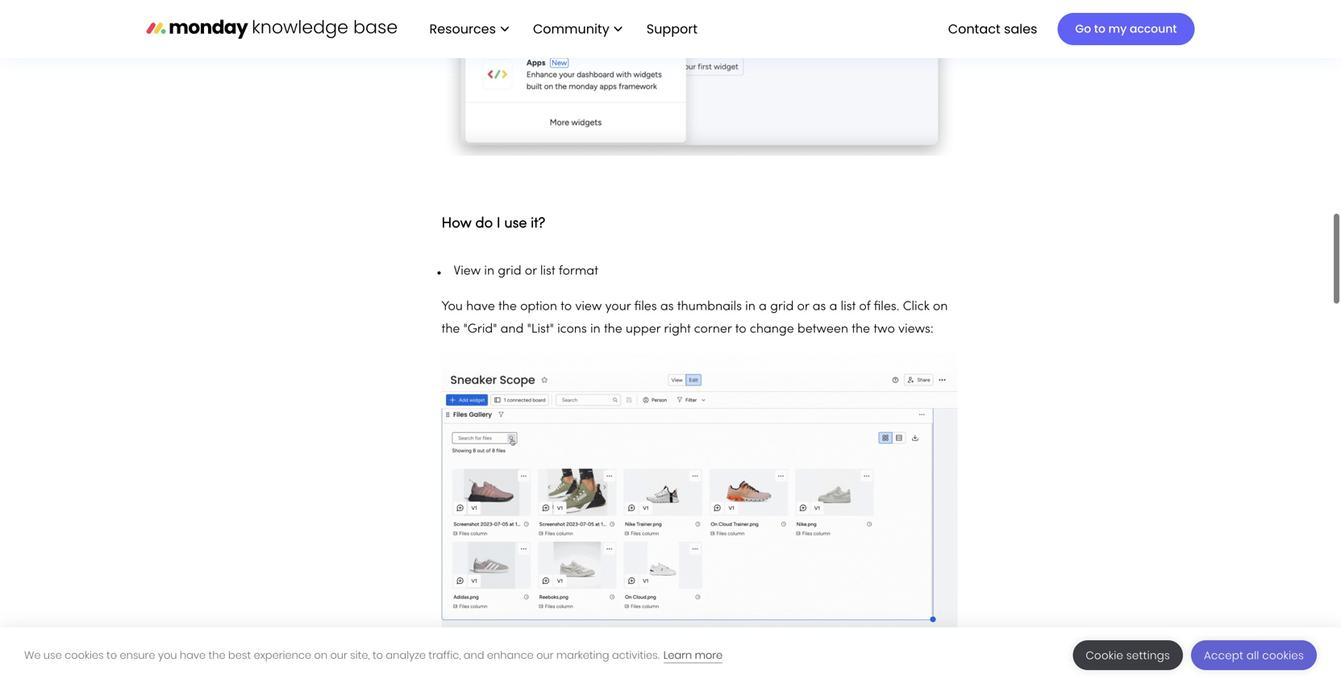 Task type: vqa. For each thing, say whether or not it's contained in the screenshot.
the Find
no



Task type: locate. For each thing, give the bounding box(es) containing it.
1 vertical spatial and
[[464, 648, 485, 663]]

0 horizontal spatial on
[[314, 648, 328, 663]]

grid inside you have the option to view your files as thumbnails in a grid or as a list of files. click on the "grid" and "list" icons in the upper right corner to change between the two views:
[[771, 301, 794, 313]]

a up between
[[830, 301, 838, 313]]

you
[[158, 648, 177, 663]]

and
[[501, 324, 524, 336], [464, 648, 485, 663]]

monday.com logo image
[[146, 12, 397, 46]]

on right experience at the left
[[314, 648, 328, 663]]

and right traffic,
[[464, 648, 485, 663]]

1 our from the left
[[330, 648, 348, 663]]

1 horizontal spatial a
[[830, 301, 838, 313]]

1 vertical spatial on
[[314, 648, 328, 663]]

1 horizontal spatial on
[[934, 301, 948, 313]]

1 horizontal spatial and
[[501, 324, 524, 336]]

2 as from the left
[[813, 301, 827, 313]]

have up "grid"
[[466, 301, 495, 313]]

list left format
[[541, 265, 556, 278]]

activities.
[[612, 648, 660, 663]]

views:
[[899, 324, 934, 336]]

1 horizontal spatial list
[[841, 301, 856, 313]]

upper
[[626, 324, 661, 336]]

0 vertical spatial grid
[[498, 265, 522, 278]]

how
[[442, 217, 472, 231]]

0 vertical spatial or
[[525, 265, 537, 278]]

0 horizontal spatial a
[[759, 301, 767, 313]]

grid up the change
[[771, 301, 794, 313]]

0 horizontal spatial use
[[43, 648, 62, 663]]

or
[[525, 265, 537, 278], [798, 301, 810, 313]]

in right view
[[485, 265, 495, 278]]

0 horizontal spatial as
[[661, 301, 674, 313]]

our right the enhance
[[537, 648, 554, 663]]

1 cookies from the left
[[65, 648, 104, 663]]

on right click
[[934, 301, 948, 313]]

1 vertical spatial in
[[746, 301, 756, 313]]

two
[[874, 324, 896, 336]]

1 vertical spatial list
[[841, 301, 856, 313]]

0 horizontal spatial cookies
[[65, 648, 104, 663]]

grid
[[498, 265, 522, 278], [771, 301, 794, 313]]

in
[[485, 265, 495, 278], [746, 301, 756, 313], [591, 324, 601, 336]]

view
[[454, 265, 481, 278]]

1 horizontal spatial grid
[[771, 301, 794, 313]]

we use cookies to ensure you have the best experience on our site, to analyze traffic, and enhance our marketing activities. learn more
[[24, 648, 723, 663]]

our
[[330, 648, 348, 663], [537, 648, 554, 663]]

and inside dialog
[[464, 648, 485, 663]]

0 vertical spatial have
[[466, 301, 495, 313]]

have
[[466, 301, 495, 313], [180, 648, 206, 663]]

0 vertical spatial on
[[934, 301, 948, 313]]

your
[[606, 301, 631, 313]]

use
[[505, 217, 527, 231], [43, 648, 62, 663]]

cookies
[[65, 648, 104, 663], [1263, 648, 1305, 663]]

list left of
[[841, 301, 856, 313]]

1 horizontal spatial as
[[813, 301, 827, 313]]

1 vertical spatial have
[[180, 648, 206, 663]]

i
[[497, 217, 501, 231]]

on
[[934, 301, 948, 313], [314, 648, 328, 663]]

to
[[1095, 21, 1106, 37], [561, 301, 572, 313], [736, 324, 747, 336], [107, 648, 117, 663], [373, 648, 383, 663]]

you have the option to view your files as thumbnails in a grid or as a list of files. click on the "grid" and "list" icons in the upper right corner to change between the two views:
[[442, 301, 948, 336]]

list containing resources
[[414, 0, 711, 58]]

1 vertical spatial grid
[[771, 301, 794, 313]]

the down you
[[442, 324, 460, 336]]

cookies right all
[[1263, 648, 1305, 663]]

the left the option
[[499, 301, 517, 313]]

1 horizontal spatial cookies
[[1263, 648, 1305, 663]]

files
[[635, 301, 657, 313]]

to inside main element
[[1095, 21, 1106, 37]]

on inside dialog
[[314, 648, 328, 663]]

0 horizontal spatial and
[[464, 648, 485, 663]]

0 horizontal spatial in
[[485, 265, 495, 278]]

0 horizontal spatial or
[[525, 265, 537, 278]]

or up between
[[798, 301, 810, 313]]

or up the option
[[525, 265, 537, 278]]

have right you
[[180, 648, 206, 663]]

cookie settings
[[1086, 648, 1171, 663]]

0 vertical spatial list
[[541, 265, 556, 278]]

cookies inside button
[[1263, 648, 1305, 663]]

accept
[[1205, 648, 1244, 663]]

learn
[[664, 648, 693, 663]]

and left "list"
[[501, 324, 524, 336]]

1 vertical spatial or
[[798, 301, 810, 313]]

support link
[[639, 15, 711, 43], [647, 20, 703, 38]]

2 vertical spatial in
[[591, 324, 601, 336]]

best
[[228, 648, 251, 663]]

settings
[[1127, 648, 1171, 663]]

1 horizontal spatial use
[[505, 217, 527, 231]]

0 horizontal spatial our
[[330, 648, 348, 663]]

the
[[499, 301, 517, 313], [442, 324, 460, 336], [604, 324, 623, 336], [852, 324, 871, 336], [209, 648, 226, 663]]

dialog
[[0, 628, 1342, 683]]

grid right view
[[498, 265, 522, 278]]

to right go
[[1095, 21, 1106, 37]]

the left best
[[209, 648, 226, 663]]

list
[[541, 265, 556, 278], [841, 301, 856, 313]]

right
[[664, 324, 691, 336]]

experience
[[254, 648, 312, 663]]

resources link
[[422, 15, 517, 43]]

it?
[[531, 217, 546, 231]]

of
[[860, 301, 871, 313]]

1 vertical spatial use
[[43, 648, 62, 663]]

community link
[[525, 15, 631, 43]]

1 as from the left
[[661, 301, 674, 313]]

cookies right we
[[65, 648, 104, 663]]

go
[[1076, 21, 1092, 37]]

use inside dialog
[[43, 648, 62, 663]]

1 horizontal spatial have
[[466, 301, 495, 313]]

1 horizontal spatial our
[[537, 648, 554, 663]]

contact
[[949, 20, 1001, 38]]

to left view
[[561, 301, 572, 313]]

as right 'files'
[[661, 301, 674, 313]]

in up the change
[[746, 301, 756, 313]]

2 our from the left
[[537, 648, 554, 663]]

0 horizontal spatial have
[[180, 648, 206, 663]]

a
[[759, 301, 767, 313], [830, 301, 838, 313]]

2 cookies from the left
[[1263, 648, 1305, 663]]

in right icons
[[591, 324, 601, 336]]

marketing
[[557, 648, 610, 663]]

group image
[[442, 0, 958, 156]]

dialog containing cookie settings
[[0, 628, 1342, 683]]

a up the change
[[759, 301, 767, 313]]

files.
[[874, 301, 900, 313]]

thumbnails
[[678, 301, 742, 313]]

0 vertical spatial and
[[501, 324, 524, 336]]

"list"
[[527, 324, 554, 336]]

do
[[476, 217, 493, 231]]

as
[[661, 301, 674, 313], [813, 301, 827, 313]]

"grid"
[[464, 324, 497, 336]]

use right i
[[505, 217, 527, 231]]

as up between
[[813, 301, 827, 313]]

use right we
[[43, 648, 62, 663]]

site,
[[350, 648, 370, 663]]

list inside you have the option to view your files as thumbnails in a grid or as a list of files. click on the "grid" and "list" icons in the upper right corner to change between the two views:
[[841, 301, 856, 313]]

1 horizontal spatial or
[[798, 301, 810, 313]]

list
[[414, 0, 711, 58]]

ensure
[[120, 648, 155, 663]]

our left site, at left
[[330, 648, 348, 663]]



Task type: describe. For each thing, give the bounding box(es) containing it.
cookie settings button
[[1074, 641, 1184, 671]]

all
[[1247, 648, 1260, 663]]

1 a from the left
[[759, 301, 767, 313]]

the down your
[[604, 324, 623, 336]]

0 horizontal spatial list
[[541, 265, 556, 278]]

have inside dialog
[[180, 648, 206, 663]]

2 a from the left
[[830, 301, 838, 313]]

main element
[[414, 0, 1195, 58]]

0 horizontal spatial grid
[[498, 265, 522, 278]]

more
[[695, 648, 723, 663]]

learn more link
[[664, 648, 723, 664]]

2 horizontal spatial in
[[746, 301, 756, 313]]

support
[[647, 20, 698, 38]]

community
[[533, 20, 610, 38]]

corner
[[695, 324, 732, 336]]

contact sales
[[949, 20, 1038, 38]]

accept all cookies button
[[1192, 641, 1318, 671]]

analyze
[[386, 648, 426, 663]]

format
[[559, 265, 599, 278]]

and inside you have the option to view your files as thumbnails in a grid or as a list of files. click on the "grid" and "list" icons in the upper right corner to change between the two views:
[[501, 324, 524, 336]]

between
[[798, 324, 849, 336]]

account
[[1130, 21, 1178, 37]]

view
[[576, 301, 602, 313]]

1 horizontal spatial in
[[591, 324, 601, 336]]

option
[[521, 301, 558, 313]]

the inside dialog
[[209, 648, 226, 663]]

to left ensure at the left of page
[[107, 648, 117, 663]]

0 vertical spatial in
[[485, 265, 495, 278]]

the down of
[[852, 324, 871, 336]]

accept all cookies
[[1205, 648, 1305, 663]]

change
[[750, 324, 795, 336]]

or inside you have the option to view your files as thumbnails in a grid or as a list of files. click on the "grid" and "list" icons in the upper right corner to change between the two views:
[[798, 301, 810, 313]]

to right site, at left
[[373, 648, 383, 663]]

you
[[442, 301, 463, 313]]

cookies for all
[[1263, 648, 1305, 663]]

icons
[[558, 324, 587, 336]]

cookie
[[1086, 648, 1124, 663]]

cookies for use
[[65, 648, 104, 663]]

file image
[[442, 354, 958, 644]]

enhance
[[487, 648, 534, 663]]

to right the corner
[[736, 324, 747, 336]]

my
[[1109, 21, 1128, 37]]

go to my account
[[1076, 21, 1178, 37]]

have inside you have the option to view your files as thumbnails in a grid or as a list of files. click on the "grid" and "list" icons in the upper right corner to change between the two views:
[[466, 301, 495, 313]]

on inside you have the option to view your files as thumbnails in a grid or as a list of files. click on the "grid" and "list" icons in the upper right corner to change between the two views:
[[934, 301, 948, 313]]

we
[[24, 648, 41, 663]]

click
[[903, 301, 930, 313]]

0 vertical spatial use
[[505, 217, 527, 231]]

go to my account link
[[1058, 13, 1195, 45]]

contact sales link
[[941, 15, 1046, 43]]

traffic,
[[429, 648, 461, 663]]

view in grid or list format
[[454, 265, 599, 278]]

sales
[[1005, 20, 1038, 38]]

resources
[[430, 20, 496, 38]]

how do i use it?
[[442, 217, 546, 231]]



